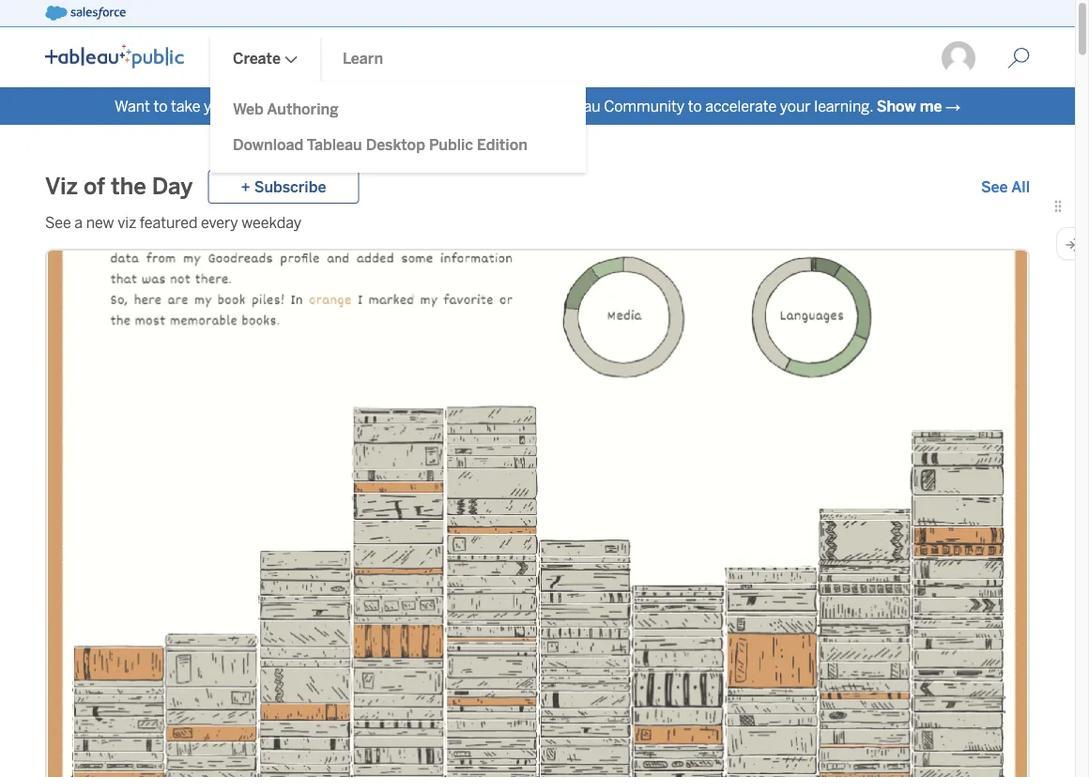 Task type: locate. For each thing, give the bounding box(es) containing it.
download tableau desktop public edition
[[233, 136, 528, 154]]

your right "take"
[[204, 97, 235, 115]]

+ subscribe button
[[208, 170, 359, 204]]

1 horizontal spatial to
[[310, 97, 324, 115]]

see all
[[981, 178, 1030, 196]]

viz of the day heading
[[45, 172, 193, 202]]

the right of
[[111, 173, 146, 200]]

see left all
[[981, 178, 1008, 196]]

to left "take"
[[153, 97, 167, 115]]

see
[[981, 178, 1008, 196], [45, 214, 71, 231]]

→
[[946, 97, 961, 115]]

the
[[327, 97, 349, 115], [522, 97, 544, 115], [111, 173, 146, 200]]

connect
[[428, 97, 486, 115]]

0 vertical spatial see
[[981, 178, 1008, 196]]

0 horizontal spatial to
[[153, 97, 167, 115]]

your
[[204, 97, 235, 115], [780, 97, 811, 115]]

show me link
[[877, 97, 942, 115]]

2 horizontal spatial to
[[688, 97, 702, 115]]

0 horizontal spatial tableau
[[307, 136, 362, 154]]

every
[[201, 214, 238, 231]]

to right "skills"
[[310, 97, 324, 115]]

tableau
[[547, 97, 601, 115], [307, 136, 362, 154]]

your left learning.
[[780, 97, 811, 115]]

1 vertical spatial see
[[45, 214, 71, 231]]

want
[[114, 97, 150, 115]]

go to search image
[[985, 47, 1053, 69]]

authoring
[[267, 100, 339, 118]]

to left accelerate
[[688, 97, 702, 115]]

the right with
[[522, 97, 544, 115]]

1 horizontal spatial see
[[981, 178, 1008, 196]]

0 horizontal spatial your
[[204, 97, 235, 115]]

viz
[[118, 214, 136, 231]]

0 horizontal spatial the
[[111, 173, 146, 200]]

2 horizontal spatial the
[[522, 97, 544, 115]]

see all link
[[981, 176, 1030, 198]]

the left next
[[327, 97, 349, 115]]

viz
[[45, 173, 78, 200]]

learn
[[343, 49, 383, 67]]

community
[[604, 97, 685, 115]]

web authoring
[[233, 100, 339, 118]]

want to take your data skills to the next level? connect with the tableau community to accelerate your learning. show me →
[[114, 97, 961, 115]]

1 vertical spatial tableau
[[307, 136, 362, 154]]

3 to from the left
[[688, 97, 702, 115]]

see left a
[[45, 214, 71, 231]]

tableau down authoring
[[307, 136, 362, 154]]

1 horizontal spatial tableau
[[547, 97, 601, 115]]

web
[[233, 100, 264, 118]]

viz of the day
[[45, 173, 193, 200]]

subscribe
[[254, 178, 326, 196]]

1 horizontal spatial your
[[780, 97, 811, 115]]

to
[[153, 97, 167, 115], [310, 97, 324, 115], [688, 97, 702, 115]]

john.smith1494 image
[[940, 39, 978, 77]]

a
[[74, 214, 83, 231]]

skills
[[272, 97, 306, 115]]

tableau right with
[[547, 97, 601, 115]]

0 horizontal spatial see
[[45, 214, 71, 231]]

see for see all
[[981, 178, 1008, 196]]

next
[[353, 97, 383, 115]]



Task type: describe. For each thing, give the bounding box(es) containing it.
show
[[877, 97, 916, 115]]

edition
[[477, 136, 528, 154]]

accelerate
[[705, 97, 777, 115]]

see all viz of the day element
[[981, 176, 1030, 198]]

see for see a new viz featured every weekday
[[45, 214, 71, 231]]

logo image
[[45, 44, 184, 69]]

all
[[1011, 178, 1030, 196]]

2 to from the left
[[310, 97, 324, 115]]

of
[[84, 173, 105, 200]]

learn link
[[320, 29, 406, 87]]

me
[[920, 97, 942, 115]]

1 to from the left
[[153, 97, 167, 115]]

download
[[233, 136, 303, 154]]

1 horizontal spatial the
[[327, 97, 349, 115]]

0 vertical spatial tableau
[[547, 97, 601, 115]]

create button
[[210, 29, 320, 87]]

desktop
[[366, 136, 425, 154]]

new
[[86, 214, 114, 231]]

level?
[[386, 97, 425, 115]]

2 your from the left
[[780, 97, 811, 115]]

create
[[233, 49, 281, 67]]

day
[[152, 173, 193, 200]]

data
[[238, 97, 269, 115]]

the inside viz of the day heading
[[111, 173, 146, 200]]

public
[[429, 136, 473, 154]]

weekday
[[242, 214, 302, 231]]

1 your from the left
[[204, 97, 235, 115]]

tableau inside list options menu
[[307, 136, 362, 154]]

see a new viz featured every weekday element
[[45, 211, 1030, 234]]

+ subscribe
[[241, 178, 326, 196]]

take
[[171, 97, 200, 115]]

see a new viz featured every weekday
[[45, 214, 302, 231]]

learning.
[[814, 97, 873, 115]]

salesforce logo image
[[45, 6, 126, 21]]

+
[[241, 178, 250, 196]]

list options menu
[[210, 82, 586, 173]]

featured
[[140, 214, 198, 231]]

with
[[490, 97, 519, 115]]



Task type: vqa. For each thing, say whether or not it's contained in the screenshot.
the Clear Sheet 'image' on the top left
no



